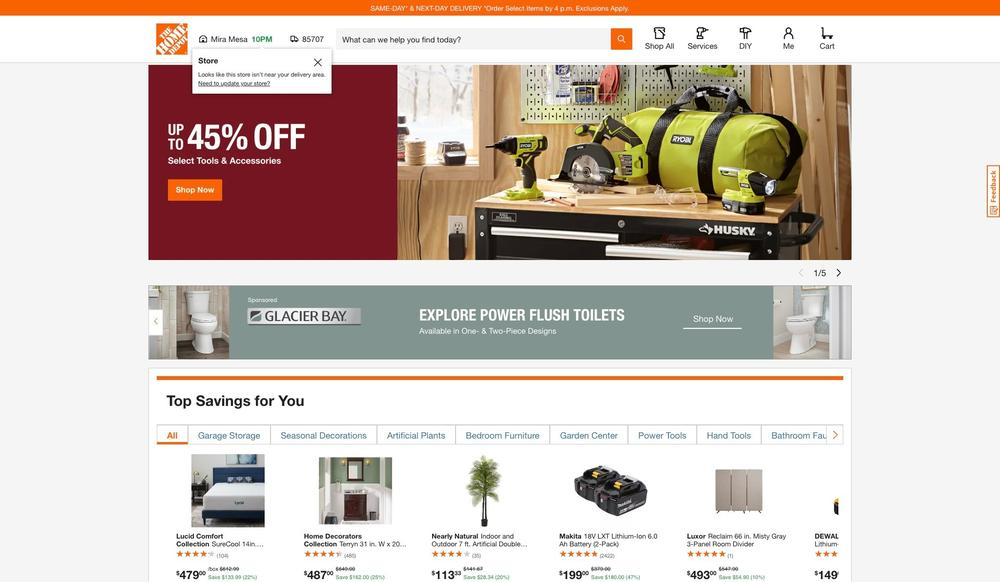 Task type: vqa. For each thing, say whether or not it's contained in the screenshot.
D) inside the Husky Ready-to-Assemble 24-Gauge Steel Freestanding Garage Cabinet in Black (30.5 in. W x 72 in. H x 18.3 in. D)
no



Task type: locate. For each thing, give the bounding box(es) containing it.
What can we help you find today? search field
[[342, 29, 610, 49]]

18v lxt lithium-ion 6.0 ah battery (2-pack) image
[[574, 455, 648, 528]]

next arrow image
[[831, 430, 839, 440]]

close image
[[314, 59, 322, 66]]

reclaim 66 in. misty gray 3-panel room divider image
[[702, 455, 776, 528]]



Task type: describe. For each thing, give the bounding box(es) containing it.
surecool 14in. medium gel memory foam tight top queen mattress image
[[191, 455, 265, 528]]

feedback link image
[[987, 165, 1000, 218]]

this is the first slide image
[[797, 269, 805, 277]]

terryn 31 in. w x 20 in. d x 35 in. h single sink freestanding bath vanity in cherry with beige granite top image
[[319, 455, 392, 528]]

next slide image
[[835, 269, 843, 277]]

the home depot logo image
[[156, 23, 188, 55]]

20v max xr premium lithium-ion 5.0ah battery pack (2 pack) image
[[830, 455, 903, 528]]

indoor and outdoor 7 ft. artificial double robellini palm tree uv resistant image
[[447, 455, 520, 528]]

up to 45% off select tools & accessories image
[[148, 65, 852, 260]]



